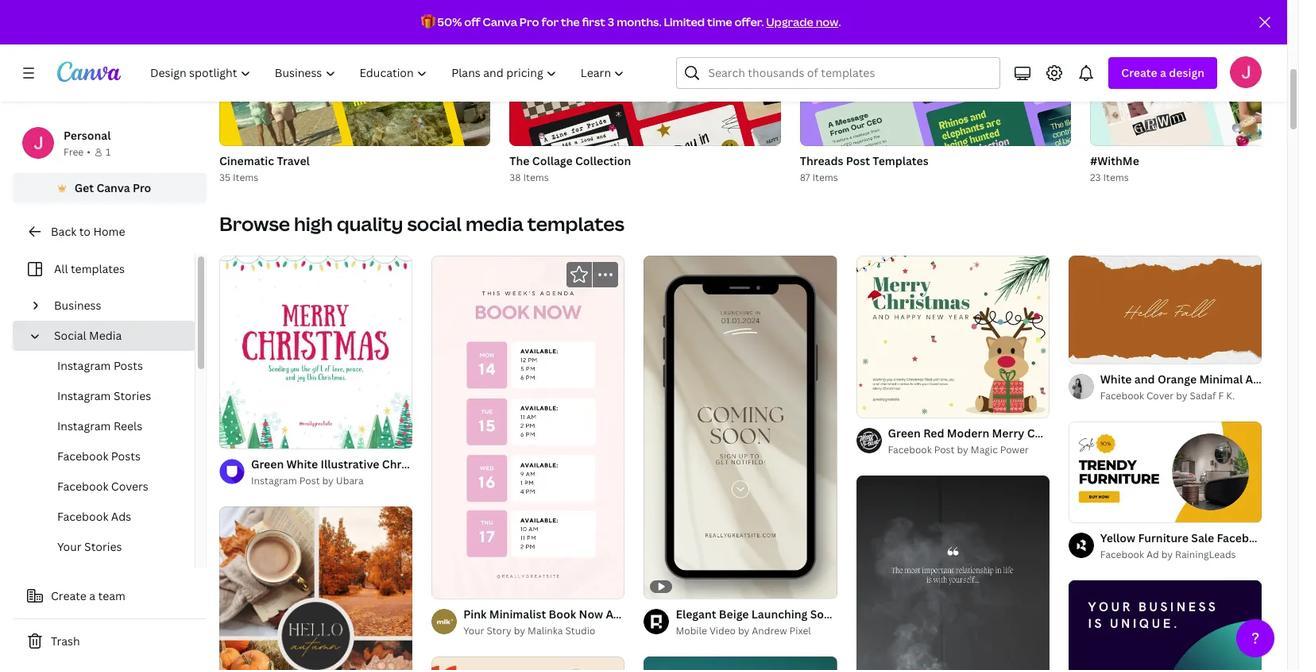 Task type: locate. For each thing, give the bounding box(es) containing it.
stories
[[114, 389, 151, 404], [84, 540, 122, 555]]

james peterson image
[[1231, 56, 1262, 88]]

canva right off
[[483, 14, 518, 29]]

None search field
[[677, 57, 1001, 89]]

create for create a design
[[1122, 65, 1158, 80]]

a
[[1161, 65, 1167, 80], [89, 589, 95, 604]]

0 vertical spatial green
[[888, 426, 921, 441]]

offer.
[[735, 14, 764, 29]]

1 vertical spatial posts
[[111, 449, 141, 464]]

templates right all
[[71, 262, 125, 277]]

green red modern merry christmas facebook post image
[[857, 256, 1050, 418]]

free •
[[64, 145, 91, 159]]

posts down reels
[[111, 449, 141, 464]]

white and orange minimal aesthetic hello fall facebook cover image
[[1069, 256, 1262, 364]]

1 vertical spatial stories
[[84, 540, 122, 555]]

soon
[[811, 608, 838, 623]]

green white illustrative christmas greeting instagram post image
[[219, 256, 413, 449]]

1 horizontal spatial christmas
[[1028, 426, 1083, 441]]

orange black white collage autumn pumpkin coffee pinterest pin image
[[219, 507, 413, 671]]

items down threads
[[813, 171, 839, 184]]

pro up back to home link on the left top
[[133, 180, 151, 196]]

1 vertical spatial create
[[51, 589, 87, 604]]

christmas up power
[[1028, 426, 1083, 441]]

1 horizontal spatial your
[[464, 625, 485, 639]]

1 items from the left
[[233, 171, 259, 184]]

story
[[487, 625, 512, 639]]

green for green white illustrative christmas greeting instagram post
[[251, 457, 284, 472]]

1 vertical spatial templates
[[71, 262, 125, 277]]

#withme
[[1091, 153, 1140, 169]]

your left story
[[464, 625, 485, 639]]

0 horizontal spatial ad
[[1147, 548, 1160, 562]]

create left design
[[1122, 65, 1158, 80]]

0 horizontal spatial a
[[89, 589, 95, 604]]

instagram inside "instagram stories" link
[[57, 389, 111, 404]]

green left the 'red'
[[888, 426, 921, 441]]

by inside green red modern merry christmas facebook post facebook post by magic power
[[957, 444, 969, 457]]

1 horizontal spatial green
[[888, 426, 921, 441]]

instagram down white on the left
[[251, 475, 297, 488]]

1 horizontal spatial ad
[[1272, 531, 1287, 546]]

pro left for
[[520, 14, 539, 29]]

facebook
[[1101, 390, 1145, 403], [1085, 426, 1137, 441], [888, 444, 932, 457], [57, 449, 108, 464], [57, 479, 108, 494], [57, 510, 108, 525], [1218, 531, 1269, 546], [1101, 548, 1145, 562]]

all templates
[[54, 262, 125, 277]]

a for design
[[1161, 65, 1167, 80]]

canva
[[483, 14, 518, 29], [96, 180, 130, 196]]

items
[[233, 171, 259, 184], [523, 171, 549, 184], [813, 171, 839, 184], [1104, 171, 1129, 184]]

stories inside "instagram stories" link
[[114, 389, 151, 404]]

1 horizontal spatial templates
[[528, 211, 625, 237]]

first
[[582, 14, 606, 29]]

studio
[[566, 625, 596, 639]]

your story by malinka studio link
[[464, 624, 625, 640]]

top level navigation element
[[140, 57, 639, 89]]

ad down furniture
[[1147, 548, 1160, 562]]

0 vertical spatial your
[[57, 540, 82, 555]]

posts for instagram posts
[[114, 359, 143, 374]]

personal
[[64, 128, 111, 143]]

0 horizontal spatial templates
[[71, 262, 125, 277]]

instagram stories
[[57, 389, 151, 404]]

instagram up instagram reels
[[57, 389, 111, 404]]

launching
[[752, 608, 808, 623]]

christmas
[[1028, 426, 1083, 441], [382, 457, 437, 472]]

stories for instagram stories
[[114, 389, 151, 404]]

post inside threads post templates 87 items
[[846, 153, 870, 169]]

1 vertical spatial a
[[89, 589, 95, 604]]

1 horizontal spatial canva
[[483, 14, 518, 29]]

instagram reels link
[[25, 412, 195, 442]]

your for your stories
[[57, 540, 82, 555]]

media
[[466, 211, 524, 237]]

create inside create a team button
[[51, 589, 87, 604]]

create inside create a design dropdown button
[[1122, 65, 1158, 80]]

1 vertical spatial your
[[464, 625, 485, 639]]

instagram down social media
[[57, 359, 111, 374]]

christmas inside green white illustrative christmas greeting instagram post instagram post by ubara
[[382, 457, 437, 472]]

0 horizontal spatial your
[[57, 540, 82, 555]]

facebook posts
[[57, 449, 141, 464]]

1 vertical spatial canva
[[96, 180, 130, 196]]

threads post templates link
[[800, 153, 1072, 170]]

limited
[[664, 14, 705, 29]]

green inside green white illustrative christmas greeting instagram post instagram post by ubara
[[251, 457, 284, 472]]

0 vertical spatial christmas
[[1028, 426, 1083, 441]]

instagram
[[57, 359, 111, 374], [57, 389, 111, 404], [57, 419, 111, 434], [489, 457, 544, 472], [251, 475, 297, 488], [841, 608, 895, 623]]

high
[[294, 211, 333, 237]]

stories up reels
[[114, 389, 151, 404]]

the
[[510, 153, 530, 169]]

ad right sale
[[1272, 531, 1287, 546]]

greeting
[[440, 457, 487, 472]]

the
[[561, 14, 580, 29]]

get canva pro button
[[13, 173, 207, 204]]

white
[[287, 457, 318, 472]]

by down beige on the bottom right of page
[[738, 625, 750, 639]]

covers
[[111, 479, 149, 494]]

your for your story by malinka studio
[[464, 625, 485, 639]]

0 vertical spatial a
[[1161, 65, 1167, 80]]

1 vertical spatial ad
[[1147, 548, 1160, 562]]

canva right the get
[[96, 180, 130, 196]]

stories for your stories
[[84, 540, 122, 555]]

0 vertical spatial create
[[1122, 65, 1158, 80]]

posts
[[114, 359, 143, 374], [111, 449, 141, 464]]

by left "ubara"
[[322, 475, 334, 488]]

now
[[816, 14, 839, 29]]

cinematic
[[219, 153, 274, 169]]

create for create a team
[[51, 589, 87, 604]]

green left white on the left
[[251, 457, 284, 472]]

instagram up facebook posts
[[57, 419, 111, 434]]

facebook up your stories
[[57, 510, 108, 525]]

87
[[800, 171, 810, 184]]

1 horizontal spatial create
[[1122, 65, 1158, 80]]

1 vertical spatial green
[[251, 457, 284, 472]]

0 horizontal spatial create
[[51, 589, 87, 604]]

items inside cinematic travel 35 items
[[233, 171, 259, 184]]

0 horizontal spatial christmas
[[382, 457, 437, 472]]

by down furniture
[[1162, 548, 1173, 562]]

items right 38
[[523, 171, 549, 184]]

instagram left reel
[[841, 608, 895, 623]]

yellow furniture sale facebook ad link
[[1101, 530, 1287, 547]]

stories down facebook ads link
[[84, 540, 122, 555]]

by inside green white illustrative christmas greeting instagram post instagram post by ubara
[[322, 475, 334, 488]]

1 vertical spatial pro
[[133, 180, 151, 196]]

3 items from the left
[[813, 171, 839, 184]]

elegant
[[676, 608, 717, 623]]

0 vertical spatial stories
[[114, 389, 151, 404]]

green red modern merry christmas facebook post facebook post by magic power
[[888, 426, 1164, 457]]

create left "team"
[[51, 589, 87, 604]]

create
[[1122, 65, 1158, 80], [51, 589, 87, 604]]

christmas left greeting
[[382, 457, 437, 472]]

stories inside your stories link
[[84, 540, 122, 555]]

green inside green red modern merry christmas facebook post facebook post by magic power
[[888, 426, 921, 441]]

2 items from the left
[[523, 171, 549, 184]]

•
[[87, 145, 91, 159]]

your down facebook ads
[[57, 540, 82, 555]]

social media
[[54, 328, 122, 343]]

sadaf
[[1190, 390, 1217, 403]]

templates down the collage collection 38 items
[[528, 211, 625, 237]]

elegant beige launching soon instagram reel mobile video by andrew pixel
[[676, 608, 922, 639]]

0 horizontal spatial green
[[251, 457, 284, 472]]

a left "team"
[[89, 589, 95, 604]]

0 horizontal spatial pro
[[133, 180, 151, 196]]

get
[[74, 180, 94, 196]]

by
[[1177, 390, 1188, 403], [957, 444, 969, 457], [322, 475, 334, 488], [1162, 548, 1173, 562], [514, 625, 526, 639], [738, 625, 750, 639]]

posts up "instagram stories" link
[[114, 359, 143, 374]]

Search search field
[[709, 58, 991, 88]]

templates inside all templates link
[[71, 262, 125, 277]]

facebook covers link
[[25, 472, 195, 502]]

1 horizontal spatial a
[[1161, 65, 1167, 80]]

facebook cover by sadaf f k.
[[1101, 390, 1236, 403]]

design
[[1170, 65, 1205, 80]]

canva inside button
[[96, 180, 130, 196]]

a left design
[[1161, 65, 1167, 80]]

back to home
[[51, 224, 125, 239]]

a inside create a design dropdown button
[[1161, 65, 1167, 80]]

facebook posts link
[[25, 442, 195, 472]]

collection
[[576, 153, 631, 169]]

instagram post by ubara link
[[251, 474, 413, 490]]

templates
[[528, 211, 625, 237], [71, 262, 125, 277]]

3
[[608, 14, 615, 29]]

4 items from the left
[[1104, 171, 1129, 184]]

orange minimalist motivational quote twitter post image
[[432, 657, 625, 671]]

0 vertical spatial pro
[[520, 14, 539, 29]]

by down modern
[[957, 444, 969, 457]]

0 horizontal spatial canva
[[96, 180, 130, 196]]

facebook left cover on the bottom of page
[[1101, 390, 1145, 403]]

1 vertical spatial christmas
[[382, 457, 437, 472]]

f
[[1219, 390, 1224, 403]]

beige
[[719, 608, 749, 623]]

by inside elegant beige launching soon instagram reel mobile video by andrew pixel
[[738, 625, 750, 639]]

ubara
[[336, 475, 364, 488]]

items down the cinematic
[[233, 171, 259, 184]]

your
[[57, 540, 82, 555], [464, 625, 485, 639]]

team
[[98, 589, 126, 604]]

k.
[[1227, 390, 1236, 403]]

a inside create a team button
[[89, 589, 95, 604]]

by right story
[[514, 625, 526, 639]]

0 vertical spatial posts
[[114, 359, 143, 374]]

instagram stories link
[[25, 382, 195, 412]]

items down #withme
[[1104, 171, 1129, 184]]



Task type: vqa. For each thing, say whether or not it's contained in the screenshot.
Green
yes



Task type: describe. For each thing, give the bounding box(es) containing it.
get canva pro
[[74, 180, 151, 196]]

andrew
[[752, 625, 788, 639]]

yellow
[[1101, 531, 1136, 546]]

off
[[464, 14, 481, 29]]

media
[[89, 328, 122, 343]]

modern
[[947, 426, 990, 441]]

facebook down the 'red'
[[888, 444, 932, 457]]

facebook up facebook ads
[[57, 479, 108, 494]]

by inside yellow furniture sale facebook ad facebook ad by rainingleads
[[1162, 548, 1173, 562]]

instagram inside elegant beige launching soon instagram reel mobile video by andrew pixel
[[841, 608, 895, 623]]

merry
[[993, 426, 1025, 441]]

browse high quality social media templates
[[219, 211, 625, 237]]

all templates link
[[22, 254, 185, 285]]

instagram posts
[[57, 359, 143, 374]]

mobile video by andrew pixel link
[[676, 624, 838, 640]]

facebook right sale
[[1218, 531, 1269, 546]]

a for team
[[89, 589, 95, 604]]

business
[[54, 298, 101, 313]]

create a design
[[1122, 65, 1205, 80]]

your stories
[[57, 540, 122, 555]]

cover
[[1147, 390, 1174, 403]]

cinematic travel 35 items
[[219, 153, 310, 184]]

your story by malinka studio
[[464, 625, 596, 639]]

red
[[924, 426, 945, 441]]

instagram posts link
[[25, 351, 195, 382]]

items inside the collage collection 38 items
[[523, 171, 549, 184]]

free
[[64, 145, 84, 159]]

to
[[79, 224, 91, 239]]

38
[[510, 171, 521, 184]]

0 vertical spatial canva
[[483, 14, 518, 29]]

collage
[[533, 153, 573, 169]]

threads
[[800, 153, 844, 169]]

upgrade
[[766, 14, 814, 29]]

back to home link
[[13, 216, 207, 248]]

.
[[839, 14, 841, 29]]

1 horizontal spatial pro
[[520, 14, 539, 29]]

facebook ads
[[57, 510, 131, 525]]

the collage collection link
[[510, 153, 781, 170]]

green red modern merry christmas facebook post link
[[888, 426, 1164, 443]]

posts for facebook posts
[[111, 449, 141, 464]]

upgrade now button
[[766, 14, 839, 29]]

social
[[54, 328, 86, 343]]

quality
[[337, 211, 403, 237]]

trash link
[[13, 626, 207, 658]]

sale
[[1192, 531, 1215, 546]]

create a team button
[[13, 581, 207, 613]]

power
[[1001, 444, 1029, 457]]

23
[[1091, 171, 1101, 184]]

elegant beige launching soon instagram reel link
[[676, 607, 922, 624]]

green for green red modern merry christmas facebook post
[[888, 426, 921, 441]]

business link
[[48, 291, 185, 321]]

pixel
[[790, 625, 812, 639]]

#withme link
[[1091, 153, 1300, 170]]

pro inside button
[[133, 180, 151, 196]]

browse
[[219, 211, 290, 237]]

facebook cover by sadaf f k. link
[[1101, 389, 1262, 405]]

#withme 23 items
[[1091, 153, 1140, 184]]

furniture
[[1139, 531, 1189, 546]]

items inside #withme 23 items
[[1104, 171, 1129, 184]]

the collage collection 38 items
[[510, 153, 631, 184]]

reels
[[114, 419, 142, 434]]

instagram inside instagram posts link
[[57, 359, 111, 374]]

instagram right greeting
[[489, 457, 544, 472]]

time
[[708, 14, 733, 29]]

templates
[[873, 153, 929, 169]]

all
[[54, 262, 68, 277]]

create a team
[[51, 589, 126, 604]]

1
[[106, 145, 111, 159]]

your stories link
[[25, 533, 195, 563]]

malinka
[[528, 625, 563, 639]]

travel
[[277, 153, 310, 169]]

by left the sadaf
[[1177, 390, 1188, 403]]

facebook down facebook cover by sadaf f k.
[[1085, 426, 1137, 441]]

0 vertical spatial templates
[[528, 211, 625, 237]]

facebook down "yellow"
[[1101, 548, 1145, 562]]

create a design button
[[1109, 57, 1218, 89]]

for
[[542, 14, 559, 29]]

instagram inside instagram reels link
[[57, 419, 111, 434]]

rainingleads
[[1176, 548, 1237, 562]]

pink minimalist book now availability nail salon instagram story image
[[432, 256, 625, 600]]

green white illustrative christmas greeting instagram post link
[[251, 456, 570, 474]]

magic
[[971, 444, 998, 457]]

yellow furniture sale facebook ad image
[[1069, 422, 1262, 523]]

facebook down instagram reels
[[57, 449, 108, 464]]

cinematic travel link
[[219, 153, 491, 170]]

trash
[[51, 634, 80, 649]]

yellow furniture sale facebook ad facebook ad by rainingleads
[[1101, 531, 1287, 562]]

🎁 50% off canva pro for the first 3 months. limited time offer. upgrade now .
[[421, 14, 841, 29]]

🎁
[[421, 14, 435, 29]]

facebook ads link
[[25, 502, 195, 533]]

illustrative
[[321, 457, 380, 472]]

reel
[[898, 608, 922, 623]]

ads
[[111, 510, 131, 525]]

facebook post by magic power link
[[888, 443, 1050, 459]]

0 vertical spatial ad
[[1272, 531, 1287, 546]]

threads post templates 87 items
[[800, 153, 929, 184]]

christmas inside green red modern merry christmas facebook post facebook post by magic power
[[1028, 426, 1083, 441]]

35
[[219, 171, 231, 184]]

items inside threads post templates 87 items
[[813, 171, 839, 184]]



